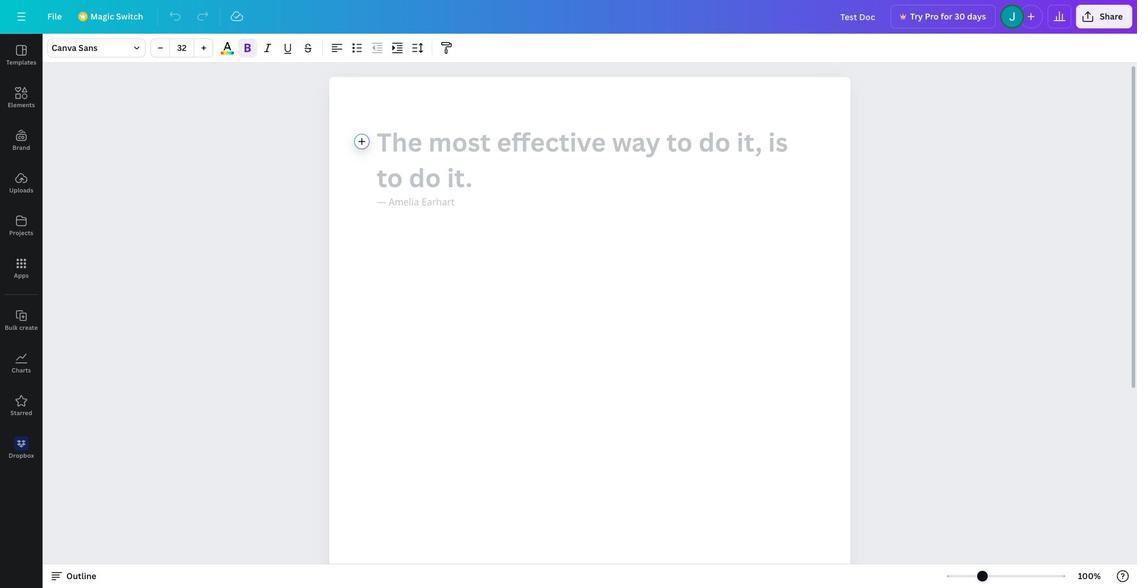 Task type: locate. For each thing, give the bounding box(es) containing it.
group
[[151, 39, 213, 57]]

– – number field
[[174, 42, 190, 53]]

None text field
[[329, 77, 851, 588]]



Task type: describe. For each thing, give the bounding box(es) containing it.
Design title text field
[[832, 5, 886, 28]]

Zoom button
[[1071, 567, 1109, 586]]

side panel tab list
[[0, 34, 43, 470]]

main menu bar
[[0, 0, 1138, 34]]

color range image
[[221, 52, 234, 55]]



Task type: vqa. For each thing, say whether or not it's contained in the screenshot.
have
no



